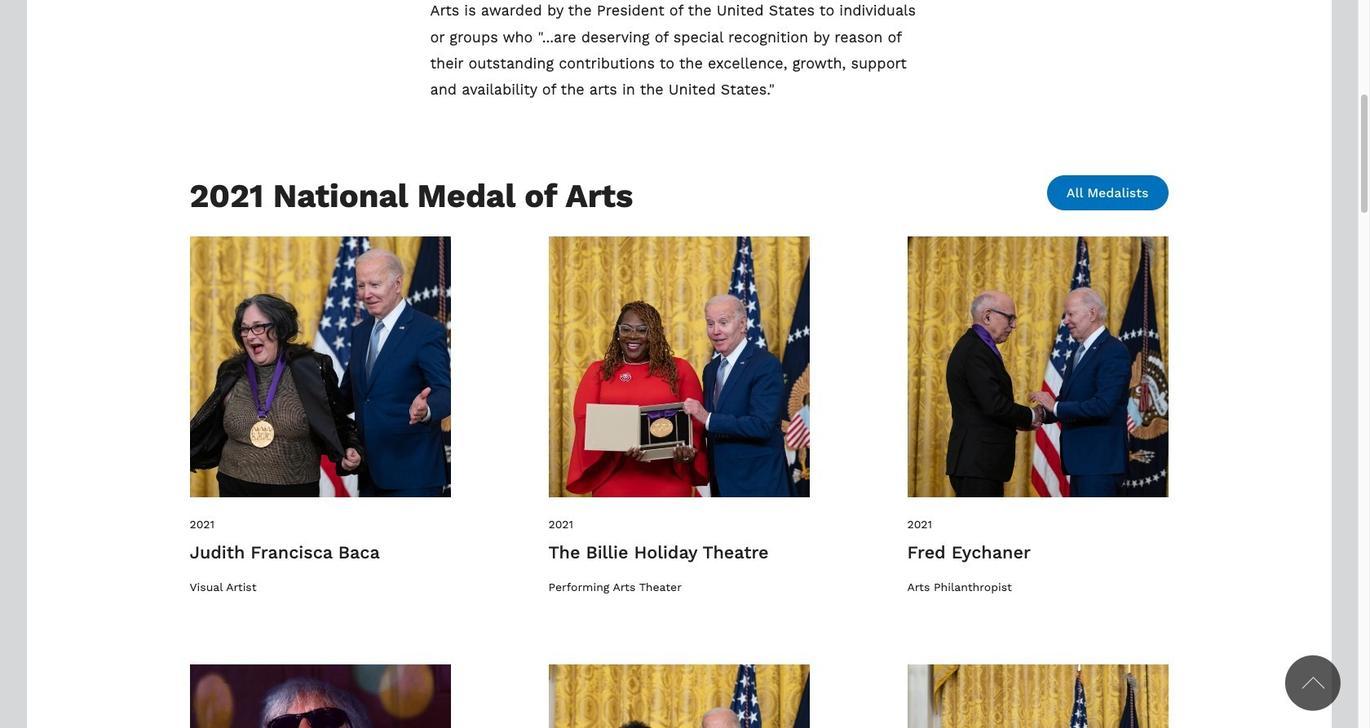 Task type: describe. For each thing, give the bounding box(es) containing it.
man with gray hair and dark glasses in blue suitcoat playing guitar. image
[[190, 665, 451, 729]]

older white male in blue suit posing with hispanic woman in glasses wearing a black jacket in front of flags and gold curtain. image
[[190, 237, 451, 498]]



Task type: vqa. For each thing, say whether or not it's contained in the screenshot.
Older white male in blue suit posing with Hispanic woman in glasses wearing a black jacket in front of flags and gold curtain. IMAGE
yes



Task type: locate. For each thing, give the bounding box(es) containing it.
older white male in blue suit posing with white man wearing glasses in black suit in front of flags and gold curtain. image
[[908, 237, 1169, 498]]

older white male in blue suit posing with indian woman in purple dress in front of flags and gold curtain. image
[[908, 665, 1169, 729]]

older white male in blue suit posing with black woman in red dress in front of flags and gold curtain. image
[[549, 237, 810, 498]]

older white male in blue suit posing with black woman in blue floral dress in front of flags and gold curtain. image
[[549, 665, 810, 729]]



